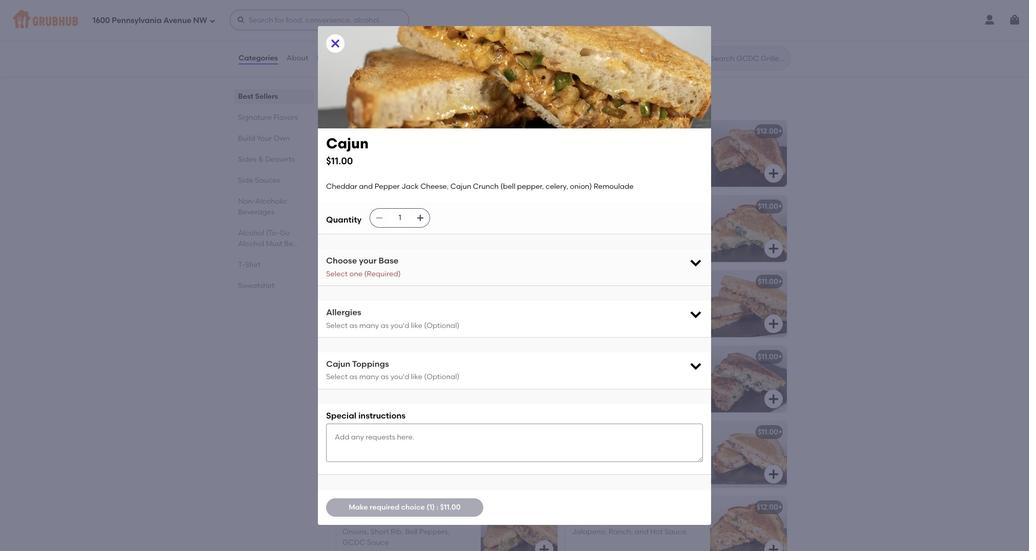 Task type: describe. For each thing, give the bounding box(es) containing it.
(diced
[[370, 227, 392, 236]]

southwest image
[[710, 120, 787, 187]]

0 vertical spatial truffle
[[572, 353, 594, 361]]

soup
[[373, 28, 391, 37]]

onions,
[[343, 528, 369, 537]]

cajun toppings select as many as you'd like (optional)
[[326, 359, 460, 382]]

t-shirt tab
[[238, 260, 310, 270]]

0 vertical spatial pepper
[[375, 182, 400, 191]]

truffle herb
[[572, 353, 613, 361]]

cheese, inside signature flavors gcdc's famous signature flavors: available as a grilled cheese, patty melt, or mac & cheese bowl.
[[503, 100, 527, 107]]

chees,
[[417, 302, 441, 311]]

non-alcoholic beverages tab
[[238, 196, 310, 218]]

allergies
[[326, 308, 361, 318]]

+ for the green goddess image
[[778, 202, 783, 211]]

+ for 'truffle herb' image
[[778, 353, 783, 361]]

and inside 'mozzarella and parmesan cheese, pizza sauce, basil, dried oregano'
[[611, 442, 624, 451]]

side sauces tab
[[238, 175, 310, 186]]

red
[[395, 378, 409, 386]]

ranch
[[343, 237, 365, 246]]

a
[[477, 100, 481, 107]]

bell
[[405, 528, 418, 537]]

Search GCDC Grilled Cheese Bar search field
[[709, 54, 788, 63]]

Special instructions text field
[[326, 424, 703, 462]]

aioli
[[572, 388, 587, 397]]

own for build your own
[[274, 134, 290, 143]]

choose your base select one (required)
[[326, 256, 401, 278]]

0 vertical spatial crunch
[[473, 182, 499, 191]]

$11.00 for mozzarella cheese, roasted mushrooms, spinach, truffle herb aioli
[[758, 353, 778, 361]]

mozzarella and parmesan cheese, pizza sauce, basil, dried oregano
[[572, 442, 692, 462]]

cheese, inside "cheddar cheese, diced jalapeno, pulled pork, mac and chees, bbq sauce"
[[376, 292, 404, 301]]

and inside "cheddar cheese, diced jalapeno, pulled pork, mac and chees, bbq sauce"
[[401, 302, 415, 311]]

sweatshirt
[[238, 282, 275, 290]]

categories
[[239, 54, 278, 62]]

cajun for cajun toppings select as many as you'd like (optional)
[[326, 359, 350, 369]]

pulled
[[343, 302, 364, 311]]

as down pork,
[[381, 321, 389, 330]]

$4.00
[[344, 40, 363, 49]]

flavors:
[[415, 100, 438, 107]]

diced inside american cheese, diced tomato, bacon
[[408, 141, 429, 150]]

bbq image
[[481, 271, 558, 337]]

about
[[287, 54, 308, 62]]

celery, inside cheddar and blue cheese, buffalo crunch (diced carrot, celery, onion), ranch and hot sauce
[[419, 227, 442, 236]]

basil, inside the mozzarella cheese, spinach, basil, pesto
[[673, 217, 691, 225]]

you'd inside "cajun toppings select as many as you'd like (optional)"
[[391, 373, 409, 382]]

+ for cajun image in the right of the page
[[778, 277, 783, 286]]

select inside choose your base select one (required)
[[326, 270, 348, 278]]

spinach, inside mozzarella, feta cheese, spinach, tomato, diced red onion
[[430, 367, 461, 376]]

+ for the bacon jalapeno popper image
[[778, 503, 783, 512]]

cheese, inside the mozzarella cheese, spinach, basil, pesto
[[611, 217, 639, 225]]

base
[[379, 256, 399, 266]]

desserts
[[265, 155, 295, 164]]

feta
[[383, 367, 399, 376]]

0 vertical spatial american
[[366, 127, 401, 136]]

like inside allergies select as many as you'd like (optional)
[[411, 321, 422, 330]]

+ for southwest image
[[778, 127, 783, 136]]

cheesesteak
[[343, 503, 388, 512]]

$11.00 + for mozzarella, feta cheese, spinach, tomato, diced red onion
[[529, 353, 553, 361]]

buffalo blue image
[[481, 195, 558, 262]]

+ for mediterranean image
[[549, 353, 553, 361]]

cheddar for cajun
[[572, 292, 603, 301]]

blue inside cheddar and blue cheese, buffalo crunch (diced carrot, celery, onion), ranch and hot sauce
[[391, 217, 406, 225]]

about button
[[286, 40, 309, 77]]

pastrami,
[[393, 442, 426, 451]]

quantity
[[326, 215, 362, 225]]

t-shirt
[[238, 261, 261, 269]]

make required choice (1) : $11.00
[[349, 503, 461, 512]]

0 vertical spatial buffalo
[[343, 202, 368, 211]]

mozzarella inside 'mozzarella and parmesan cheese, pizza sauce, basil, dried oregano'
[[572, 442, 609, 451]]

reuben
[[343, 428, 369, 437]]

$11.00 for mozzarella cheese, spinach, basil, pesto
[[758, 202, 778, 211]]

young
[[343, 127, 364, 136]]

mediterranean
[[343, 353, 395, 361]]

diced inside "cheddar cheese, diced jalapeno, pulled pork, mac and chees, bbq sauce"
[[406, 292, 426, 301]]

shirt
[[245, 261, 261, 269]]

$11.00 for cheddar and pepper jack cheese, cajun crunch (bell pepper, celery, onion) remoulade
[[758, 277, 778, 286]]

mediterranean image
[[481, 346, 558, 413]]

roasted
[[641, 367, 669, 376]]

buffalo inside cheddar and blue cheese, buffalo crunch (diced carrot, celery, onion), ranch and hot sauce
[[438, 217, 462, 225]]

$12.00 for southwest
[[757, 127, 778, 136]]

sauce inside cheddar and blue cheese, buffalo crunch (diced carrot, celery, onion), ranch and hot sauce
[[396, 237, 418, 246]]

buffalo blue
[[343, 202, 385, 211]]

you'd inside allergies select as many as you'd like (optional)
[[391, 321, 409, 330]]

+ for buffalo blue image on the top
[[549, 202, 553, 211]]

tomato, inside american cheese, diced tomato, bacon
[[430, 141, 459, 150]]

1 vertical spatial pepper
[[620, 292, 646, 301]]

0 vertical spatial bbq
[[343, 277, 358, 286]]

:
[[437, 503, 439, 512]]

sides & desserts
[[238, 155, 295, 164]]

cheddar cheese, diced jalapeno, pulled pork, mac and chees, bbq sauce
[[343, 292, 463, 321]]

special instructions
[[326, 411, 406, 421]]

jalapeno, inside pepper jack cheese, bacon, diced jalapeno, ranch, and hot sauce
[[572, 528, 607, 537]]

mozzarella for green
[[572, 217, 609, 225]]

young american image
[[481, 120, 558, 187]]

bowl.
[[614, 100, 630, 107]]

2 vertical spatial crunch
[[595, 302, 620, 311]]

melt,
[[546, 100, 560, 107]]

0 vertical spatial jack
[[402, 182, 419, 191]]

mushrooms,
[[572, 378, 614, 386]]

1 vertical spatial onion)
[[572, 313, 594, 321]]

0 horizontal spatial herb
[[596, 353, 613, 361]]

& inside tab
[[258, 155, 264, 164]]

herb inside mozzarella cheese, roasted mushrooms, spinach, truffle herb aioli
[[671, 378, 688, 386]]

sides
[[238, 155, 257, 164]]

like inside "cajun toppings select as many as you'd like (optional)"
[[411, 373, 422, 382]]

$12.00 for pepper jack cheese, bacon, diced jalapeno, ranch, and hot sauce
[[757, 503, 778, 512]]

search icon image
[[694, 52, 706, 65]]

sauce inside "cheddar cheese, diced jalapeno, pulled pork, mac and chees, bbq sauce"
[[343, 313, 364, 321]]

(optional) inside "cajun toppings select as many as you'd like (optional)"
[[424, 373, 460, 382]]

sauce inside american cheese, caramelized onions, short rib, bell peppers, gcdc sauce
[[367, 539, 389, 547]]

t-
[[238, 261, 245, 269]]

select inside "cajun toppings select as many as you'd like (optional)"
[[326, 373, 348, 382]]

+ for pizza melt "image"
[[778, 428, 783, 437]]

southwest
[[572, 127, 609, 136]]

signature for signature flavors
[[238, 113, 272, 122]]

allergies select as many as you'd like (optional)
[[326, 308, 460, 330]]

pesto
[[572, 227, 591, 236]]

toppings
[[352, 359, 389, 369]]

many inside allergies select as many as you'd like (optional)
[[359, 321, 379, 330]]

1 vertical spatial signature
[[385, 100, 414, 107]]

0 vertical spatial onion)
[[570, 182, 592, 191]]

avenue
[[163, 16, 191, 25]]

famous
[[360, 100, 383, 107]]

truffle inside mozzarella cheese, roasted mushrooms, spinach, truffle herb aioli
[[648, 378, 669, 386]]

hot inside pepper jack cheese, bacon, diced jalapeno, ranch, and hot sauce
[[650, 528, 663, 537]]

one
[[349, 270, 363, 278]]

build for build your own
[[238, 134, 255, 143]]

nw
[[193, 16, 207, 25]]

gcdc
[[343, 539, 365, 547]]

reviews button
[[317, 40, 346, 77]]

1 horizontal spatial celery,
[[546, 182, 568, 191]]

pepper jack cheese, bacon, diced jalapeno, ranch, and hot sauce
[[572, 518, 694, 537]]

green goddess image
[[710, 195, 787, 262]]

young american
[[343, 127, 401, 136]]

(optional) inside allergies select as many as you'd like (optional)
[[424, 321, 460, 330]]

special
[[326, 411, 356, 421]]

as left red
[[381, 373, 389, 382]]

$11.00 + for american cheese, diced tomato, bacon
[[529, 127, 553, 136]]

cup
[[392, 28, 407, 37]]

basil, inside 'mozzarella and parmesan cheese, pizza sauce, basil, dried oregano'
[[617, 453, 635, 462]]

cheddar for bbq
[[343, 292, 374, 301]]

(1)
[[427, 503, 435, 512]]

0 vertical spatial remoulade
[[594, 182, 634, 191]]

cajun $11.00
[[326, 135, 369, 167]]

signature flavors
[[238, 113, 298, 122]]

tomato soup cup $4.00
[[344, 28, 407, 49]]

crunch inside cheddar and blue cheese, buffalo crunch (diced carrot, celery, onion), ranch and hot sauce
[[343, 227, 368, 236]]

carrot,
[[394, 227, 417, 236]]

0 vertical spatial blue
[[370, 202, 385, 211]]

cheddar for buffalo blue
[[343, 217, 374, 225]]

non-
[[238, 197, 255, 206]]

$11.00 + for mozzarella cheese, spinach, basil, pesto
[[758, 202, 783, 211]]

mozzarella cheese, roasted mushrooms, spinach, truffle herb aioli
[[572, 367, 688, 397]]

pizza melt image
[[710, 421, 787, 488]]

sellers
[[255, 92, 278, 101]]

categories button
[[238, 40, 278, 77]]

peppers,
[[419, 528, 450, 537]]

reuben image
[[481, 421, 558, 488]]

& inside signature flavors gcdc's famous signature flavors: available as a grilled cheese, patty melt, or mac & cheese bowl.
[[584, 100, 589, 107]]

onion),
[[443, 227, 467, 236]]

1600 pennsylvania avenue nw
[[93, 16, 207, 25]]

parmesan
[[626, 442, 662, 451]]

bbq inside "cheddar cheese, diced jalapeno, pulled pork, mac and chees, bbq sauce"
[[443, 302, 458, 311]]

own for build your own grilled cheese $9.50 +
[[610, 28, 626, 37]]

$11.00 for cheddar and blue cheese, buffalo crunch (diced carrot, celery, onion), ranch and hot sauce
[[529, 202, 549, 211]]

mozzarella,
[[343, 367, 381, 376]]

cheese, inside swiss cheese, pastrami, sauekraut, mustard
[[363, 442, 391, 451]]

build your own
[[238, 134, 290, 143]]

$11.00 + for cheddar and pepper jack cheese, cajun crunch (bell pepper, celery, onion) remoulade
[[758, 277, 783, 286]]



Task type: locate. For each thing, give the bounding box(es) containing it.
grilled inside "build your own grilled cheese $9.50 +"
[[628, 28, 651, 37]]

mozzarella up pesto
[[572, 217, 609, 225]]

pepper,
[[517, 182, 544, 191], [639, 302, 666, 311]]

sauce,
[[591, 453, 615, 462]]

+ for bbq image
[[549, 277, 553, 286]]

swiss
[[343, 442, 361, 451]]

0 horizontal spatial truffle
[[572, 353, 594, 361]]

svg image
[[1009, 14, 1021, 26], [237, 16, 245, 24], [209, 18, 215, 24], [329, 37, 342, 50], [538, 243, 550, 255], [768, 243, 780, 255], [689, 256, 703, 270], [768, 318, 780, 330], [538, 393, 550, 405]]

oregano
[[657, 453, 688, 462]]

remoulade
[[594, 182, 634, 191], [596, 313, 636, 321]]

jalapeno, inside "cheddar cheese, diced jalapeno, pulled pork, mac and chees, bbq sauce"
[[428, 292, 463, 301]]

signature down "best sellers"
[[238, 113, 272, 122]]

build your own grilled cheese $9.50 +
[[574, 28, 680, 49]]

spinach,
[[641, 217, 671, 225], [430, 367, 461, 376], [616, 378, 646, 386]]

diced inside pepper jack cheese, bacon, diced jalapeno, ranch, and hot sauce
[[674, 518, 694, 526]]

sauce
[[396, 237, 418, 246], [343, 313, 364, 321], [665, 528, 687, 537], [367, 539, 389, 547]]

bacon jalapeno popper image
[[710, 497, 787, 552]]

sweatshirt tab
[[238, 281, 310, 291]]

&
[[584, 100, 589, 107], [258, 155, 264, 164]]

cheddar inside cheddar and pepper jack cheese, cajun crunch (bell pepper, celery, onion) remoulade
[[572, 292, 603, 301]]

hot down the (diced
[[382, 237, 395, 246]]

diced
[[408, 141, 429, 150], [406, 292, 426, 301], [373, 378, 393, 386], [674, 518, 694, 526]]

0 horizontal spatial crunch
[[343, 227, 368, 236]]

cheese, inside mozzarella, feta cheese, spinach, tomato, diced red onion
[[400, 367, 429, 376]]

1 horizontal spatial your
[[593, 28, 608, 37]]

sauce down the bacon,
[[665, 528, 687, 537]]

many down toppings
[[359, 373, 379, 382]]

$12.00
[[757, 127, 778, 136], [527, 277, 549, 286], [757, 503, 778, 512]]

buffalo up onion), at the top left of the page
[[438, 217, 462, 225]]

mozzarella for truffle
[[572, 367, 609, 376]]

american cheese, diced tomato, bacon
[[343, 141, 459, 160]]

0 horizontal spatial basil,
[[617, 453, 635, 462]]

truffle herb image
[[710, 346, 787, 413]]

green goddess
[[572, 202, 626, 211]]

1 vertical spatial (bell
[[622, 302, 637, 311]]

onion) up green
[[570, 182, 592, 191]]

best
[[238, 92, 253, 101]]

2 (optional) from the top
[[424, 373, 460, 382]]

sides & desserts tab
[[238, 154, 310, 165]]

you'd left onion
[[391, 373, 409, 382]]

$11.00 inside cajun $11.00
[[326, 155, 353, 167]]

1 vertical spatial cheese
[[590, 100, 613, 107]]

sauce down short
[[367, 539, 389, 547]]

tomato, down available
[[430, 141, 459, 150]]

flavors up flavors:
[[390, 85, 429, 98]]

1 vertical spatial select
[[326, 321, 348, 330]]

cajun inside "cajun toppings select as many as you'd like (optional)"
[[326, 359, 350, 369]]

cheese, inside cheddar and blue cheese, buffalo crunch (diced carrot, celery, onion), ranch and hot sauce
[[408, 217, 436, 225]]

1 horizontal spatial own
[[610, 28, 626, 37]]

1 vertical spatial $12.00 +
[[527, 277, 553, 286]]

mac inside "cheddar cheese, diced jalapeno, pulled pork, mac and chees, bbq sauce"
[[384, 302, 400, 311]]

0 vertical spatial cheese
[[653, 28, 680, 37]]

$11.00 + for cheddar and blue cheese, buffalo crunch (diced carrot, celery, onion), ranch and hot sauce
[[529, 202, 553, 211]]

remoulade up goddess
[[594, 182, 634, 191]]

your inside "build your own grilled cheese $9.50 +"
[[593, 28, 608, 37]]

1 horizontal spatial mac
[[569, 100, 583, 107]]

1 select from the top
[[326, 270, 348, 278]]

side sauces
[[238, 176, 280, 185]]

1 horizontal spatial blue
[[391, 217, 406, 225]]

2 vertical spatial mozzarella
[[572, 442, 609, 451]]

flavors inside signature flavors tab
[[274, 113, 298, 122]]

caramelized
[[408, 518, 453, 526]]

0 horizontal spatial (bell
[[501, 182, 516, 191]]

2 horizontal spatial jack
[[647, 292, 665, 301]]

mozzarella
[[572, 217, 609, 225], [572, 367, 609, 376], [572, 442, 609, 451]]

0 vertical spatial grilled
[[628, 28, 651, 37]]

mac inside signature flavors gcdc's famous signature flavors: available as a grilled cheese, patty melt, or mac & cheese bowl.
[[569, 100, 583, 107]]

flavors down best sellers tab
[[274, 113, 298, 122]]

3 mozzarella from the top
[[572, 442, 609, 451]]

hot inside cheddar and blue cheese, buffalo crunch (diced carrot, celery, onion), ranch and hot sauce
[[382, 237, 395, 246]]

2 you'd from the top
[[391, 373, 409, 382]]

diced inside mozzarella, feta cheese, spinach, tomato, diced red onion
[[373, 378, 393, 386]]

(bell
[[501, 182, 516, 191], [622, 302, 637, 311]]

1 vertical spatial (optional)
[[424, 373, 460, 382]]

cajun image
[[710, 271, 787, 337]]

1 vertical spatial blue
[[391, 217, 406, 225]]

1 vertical spatial jack
[[647, 292, 665, 301]]

1 horizontal spatial basil,
[[673, 217, 691, 225]]

your
[[359, 256, 377, 266]]

dried
[[636, 453, 655, 462]]

mac right "or"
[[569, 100, 583, 107]]

2 vertical spatial $12.00
[[757, 503, 778, 512]]

1 horizontal spatial bbq
[[443, 302, 458, 311]]

buffalo up quantity
[[343, 202, 368, 211]]

0 vertical spatial your
[[593, 28, 608, 37]]

mozzarella cheese, spinach, basil, pesto
[[572, 217, 691, 236]]

$12.00 +
[[757, 127, 783, 136], [527, 277, 553, 286], [757, 503, 783, 512]]

1 vertical spatial american
[[343, 141, 377, 150]]

truffle up mushrooms,
[[572, 353, 594, 361]]

cajun for cajun $11.00
[[326, 135, 369, 152]]

as inside signature flavors gcdc's famous signature flavors: available as a grilled cheese, patty melt, or mac & cheese bowl.
[[468, 100, 475, 107]]

jack inside cheddar and pepper jack cheese, cajun crunch (bell pepper, celery, onion) remoulade
[[647, 292, 665, 301]]

sauce down "carrot,"
[[396, 237, 418, 246]]

cheese, inside american cheese, diced tomato, bacon
[[378, 141, 407, 150]]

select inside allergies select as many as you'd like (optional)
[[326, 321, 348, 330]]

cheesesteak image
[[481, 497, 558, 552]]

0 horizontal spatial flavors
[[274, 113, 298, 122]]

1 horizontal spatial herb
[[671, 378, 688, 386]]

diced up chees,
[[406, 292, 426, 301]]

best sellers tab
[[238, 91, 310, 102]]

american for cheesesteak
[[343, 518, 377, 526]]

your
[[593, 28, 608, 37], [257, 134, 272, 143]]

0 vertical spatial you'd
[[391, 321, 409, 330]]

like right red
[[411, 373, 422, 382]]

cheese
[[653, 28, 680, 37], [590, 100, 613, 107]]

cheddar and blue cheese, buffalo crunch (diced carrot, celery, onion), ranch and hot sauce
[[343, 217, 467, 246]]

mac right pork,
[[384, 302, 400, 311]]

+ for young american image
[[549, 127, 553, 136]]

$12.00 + for pepper jack cheese, bacon, diced jalapeno, ranch, and hot sauce
[[757, 503, 783, 512]]

beverages
[[238, 208, 275, 217]]

mozzarella inside mozzarella cheese, roasted mushrooms, spinach, truffle herb aioli
[[572, 367, 609, 376]]

0 vertical spatial like
[[411, 321, 422, 330]]

ranch,
[[609, 528, 633, 537]]

select down allergies
[[326, 321, 348, 330]]

0 vertical spatial mac
[[569, 100, 583, 107]]

1 horizontal spatial cheese
[[653, 28, 680, 37]]

1 many from the top
[[359, 321, 379, 330]]

2 vertical spatial spinach,
[[616, 378, 646, 386]]

grilled inside signature flavors gcdc's famous signature flavors: available as a grilled cheese, patty melt, or mac & cheese bowl.
[[482, 100, 502, 107]]

0 vertical spatial $12.00
[[757, 127, 778, 136]]

1 vertical spatial mozzarella
[[572, 367, 609, 376]]

1 like from the top
[[411, 321, 422, 330]]

0 horizontal spatial celery,
[[419, 227, 442, 236]]

sauces
[[255, 176, 280, 185]]

american for young american
[[343, 141, 377, 150]]

choice
[[401, 503, 425, 512]]

0 horizontal spatial grilled
[[482, 100, 502, 107]]

american up onions,
[[343, 518, 377, 526]]

pork,
[[366, 302, 383, 311]]

jalapeno,
[[428, 292, 463, 301], [572, 528, 607, 537]]

cheddar inside "cheddar cheese, diced jalapeno, pulled pork, mac and chees, bbq sauce"
[[343, 292, 374, 301]]

select down mediterranean
[[326, 373, 348, 382]]

bbq right chees,
[[443, 302, 458, 311]]

0 vertical spatial tomato,
[[430, 141, 459, 150]]

goddess
[[595, 202, 626, 211]]

1 horizontal spatial tomato,
[[430, 141, 459, 150]]

1 horizontal spatial crunch
[[473, 182, 499, 191]]

1 vertical spatial truffle
[[648, 378, 669, 386]]

$11.00
[[529, 127, 549, 136], [326, 155, 353, 167], [529, 202, 549, 211], [758, 202, 778, 211], [758, 277, 778, 286], [529, 353, 549, 361], [758, 353, 778, 361], [758, 428, 778, 437], [440, 503, 461, 512]]

0 vertical spatial pepper,
[[517, 182, 544, 191]]

1 (optional) from the top
[[424, 321, 460, 330]]

signature flavors gcdc's famous signature flavors: available as a grilled cheese, patty melt, or mac & cheese bowl.
[[334, 85, 630, 107]]

signature flavors tab
[[238, 112, 310, 123]]

1 vertical spatial you'd
[[391, 373, 409, 382]]

best sellers
[[238, 92, 278, 101]]

bbq down choose on the top of the page
[[343, 277, 358, 286]]

1 vertical spatial $12.00
[[527, 277, 549, 286]]

0 vertical spatial herb
[[596, 353, 613, 361]]

1 vertical spatial your
[[257, 134, 272, 143]]

your for build your own
[[257, 134, 272, 143]]

diced right the bacon,
[[674, 518, 694, 526]]

instructions
[[358, 411, 406, 421]]

(optional) down chees,
[[424, 321, 460, 330]]

1 vertical spatial basil,
[[617, 453, 635, 462]]

cheese inside "build your own grilled cheese $9.50 +"
[[653, 28, 680, 37]]

0 horizontal spatial cheese
[[590, 100, 613, 107]]

many
[[359, 321, 379, 330], [359, 373, 379, 382]]

american cheese, caramelized onions, short rib, bell peppers, gcdc sauce
[[343, 518, 453, 547]]

mozzarella up mushrooms,
[[572, 367, 609, 376]]

tomato
[[344, 28, 371, 37]]

$11.00 +
[[529, 127, 553, 136], [529, 202, 553, 211], [758, 202, 783, 211], [758, 277, 783, 286], [529, 353, 553, 361], [758, 353, 783, 361], [758, 428, 783, 437]]

hot down the bacon,
[[650, 528, 663, 537]]

cheese inside signature flavors gcdc's famous signature flavors: available as a grilled cheese, patty melt, or mac & cheese bowl.
[[590, 100, 613, 107]]

tomato, down mozzarella,
[[343, 378, 371, 386]]

pepper inside pepper jack cheese, bacon, diced jalapeno, ranch, and hot sauce
[[572, 518, 597, 526]]

flavors inside signature flavors gcdc's famous signature flavors: available as a grilled cheese, patty melt, or mac & cheese bowl.
[[390, 85, 429, 98]]

own inside "build your own grilled cheese $9.50 +"
[[610, 28, 626, 37]]

american
[[366, 127, 401, 136], [343, 141, 377, 150], [343, 518, 377, 526]]

1 vertical spatial hot
[[650, 528, 663, 537]]

mozzarella inside the mozzarella cheese, spinach, basil, pesto
[[572, 217, 609, 225]]

1 vertical spatial grilled
[[482, 100, 502, 107]]

your inside tab
[[257, 134, 272, 143]]

1 horizontal spatial pepper,
[[639, 302, 666, 311]]

2 mozzarella from the top
[[572, 367, 609, 376]]

1 you'd from the top
[[391, 321, 409, 330]]

select down choose on the top of the page
[[326, 270, 348, 278]]

reviews
[[317, 54, 346, 62]]

2 vertical spatial celery,
[[667, 302, 690, 311]]

build inside the build your own tab
[[238, 134, 255, 143]]

celery,
[[546, 182, 568, 191], [419, 227, 442, 236], [667, 302, 690, 311]]

0 vertical spatial (optional)
[[424, 321, 460, 330]]

sauce inside pepper jack cheese, bacon, diced jalapeno, ranch, and hot sauce
[[665, 528, 687, 537]]

sauekraut,
[[427, 442, 465, 451]]

2 many from the top
[[359, 373, 379, 382]]

1 vertical spatial crunch
[[343, 227, 368, 236]]

1 vertical spatial spinach,
[[430, 367, 461, 376]]

1600
[[93, 16, 110, 25]]

american up american cheese, diced tomato, bacon
[[366, 127, 401, 136]]

1 vertical spatial own
[[274, 134, 290, 143]]

1 vertical spatial flavors
[[274, 113, 298, 122]]

1 vertical spatial pepper,
[[639, 302, 666, 311]]

0 vertical spatial spinach,
[[641, 217, 671, 225]]

american inside american cheese, caramelized onions, short rib, bell peppers, gcdc sauce
[[343, 518, 377, 526]]

0 horizontal spatial pepper,
[[517, 182, 544, 191]]

buffalo
[[343, 202, 368, 211], [438, 217, 462, 225]]

main navigation navigation
[[0, 0, 1029, 40]]

0 vertical spatial mozzarella
[[572, 217, 609, 225]]

as down toppings
[[349, 373, 358, 382]]

green
[[572, 202, 594, 211]]

2 horizontal spatial celery,
[[667, 302, 690, 311]]

2 like from the top
[[411, 373, 422, 382]]

1 horizontal spatial flavors
[[390, 85, 429, 98]]

0 vertical spatial cheddar and pepper jack cheese, cajun crunch (bell pepper, celery, onion) remoulade
[[326, 182, 634, 191]]

1 vertical spatial remoulade
[[596, 313, 636, 321]]

truffle down roasted
[[648, 378, 669, 386]]

tab
[[238, 228, 310, 249]]

1 mozzarella from the top
[[572, 217, 609, 225]]

0 horizontal spatial mac
[[384, 302, 400, 311]]

$11.00 + for mozzarella cheese, roasted mushrooms, spinach, truffle herb aioli
[[758, 353, 783, 361]]

tomato, inside mozzarella, feta cheese, spinach, tomato, diced red onion
[[343, 378, 371, 386]]

cheese, inside 'mozzarella and parmesan cheese, pizza sauce, basil, dried oregano'
[[663, 442, 692, 451]]

+ inside "build your own grilled cheese $9.50 +"
[[592, 40, 596, 49]]

$12.00 + for southwest
[[757, 127, 783, 136]]

bacon,
[[648, 518, 672, 526]]

as left a
[[468, 100, 475, 107]]

0 vertical spatial select
[[326, 270, 348, 278]]

signature for signature flavors gcdc's famous signature flavors: available as a grilled cheese, patty melt, or mac & cheese bowl.
[[334, 85, 387, 98]]

flavors
[[390, 85, 429, 98], [274, 113, 298, 122]]

spinach, inside mozzarella cheese, roasted mushrooms, spinach, truffle herb aioli
[[616, 378, 646, 386]]

build inside "build your own grilled cheese $9.50 +"
[[574, 28, 591, 37]]

own
[[610, 28, 626, 37], [274, 134, 290, 143]]

available
[[439, 100, 467, 107]]

signature inside signature flavors tab
[[238, 113, 272, 122]]

svg image
[[538, 42, 550, 54], [768, 42, 780, 54], [768, 167, 780, 180], [375, 214, 384, 222], [416, 214, 425, 222], [689, 307, 703, 322], [689, 359, 703, 373], [768, 393, 780, 405], [538, 468, 550, 481], [768, 468, 780, 481], [538, 544, 550, 552], [768, 544, 780, 552]]

mozzarella, feta cheese, spinach, tomato, diced red onion
[[343, 367, 461, 386]]

your for build your own grilled cheese $9.50 +
[[593, 28, 608, 37]]

blue up "carrot,"
[[391, 217, 406, 225]]

remoulade up truffle herb
[[596, 313, 636, 321]]

diced down feta
[[373, 378, 393, 386]]

cheese,
[[503, 100, 527, 107], [378, 141, 407, 150], [420, 182, 449, 191], [408, 217, 436, 225], [611, 217, 639, 225], [376, 292, 404, 301], [666, 292, 695, 301], [400, 367, 429, 376], [611, 367, 639, 376], [363, 442, 391, 451], [663, 442, 692, 451], [378, 518, 407, 526], [618, 518, 646, 526]]

1 vertical spatial tomato,
[[343, 378, 371, 386]]

cheddar inside cheddar and blue cheese, buffalo crunch (diced carrot, celery, onion), ranch and hot sauce
[[343, 217, 374, 225]]

0 vertical spatial hot
[[382, 237, 395, 246]]

you'd down "cheddar cheese, diced jalapeno, pulled pork, mac and chees, bbq sauce"
[[391, 321, 409, 330]]

0 horizontal spatial blue
[[370, 202, 385, 211]]

like
[[411, 321, 422, 330], [411, 373, 422, 382]]

or
[[562, 100, 568, 107]]

(optional) right red
[[424, 373, 460, 382]]

build up sides
[[238, 134, 255, 143]]

2 horizontal spatial pepper
[[620, 292, 646, 301]]

required
[[370, 503, 400, 512]]

spinach, inside the mozzarella cheese, spinach, basil, pesto
[[641, 217, 671, 225]]

signature
[[334, 85, 387, 98], [385, 100, 414, 107], [238, 113, 272, 122]]

2 vertical spatial signature
[[238, 113, 272, 122]]

1 vertical spatial build
[[238, 134, 255, 143]]

1 horizontal spatial jalapeno,
[[572, 528, 607, 537]]

1 vertical spatial bbq
[[443, 302, 458, 311]]

mustard
[[343, 453, 371, 462]]

jack inside pepper jack cheese, bacon, diced jalapeno, ranch, and hot sauce
[[599, 518, 616, 526]]

flavors for signature flavors gcdc's famous signature flavors: available as a grilled cheese, patty melt, or mac & cheese bowl.
[[390, 85, 429, 98]]

Input item quantity number field
[[389, 209, 411, 228]]

cheese, inside mozzarella cheese, roasted mushrooms, spinach, truffle herb aioli
[[611, 367, 639, 376]]

3 select from the top
[[326, 373, 348, 382]]

many down pork,
[[359, 321, 379, 330]]

cajun for cajun
[[572, 277, 593, 286]]

1 vertical spatial &
[[258, 155, 264, 164]]

american up bacon
[[343, 141, 377, 150]]

blue up the (diced
[[370, 202, 385, 211]]

and inside pepper jack cheese, bacon, diced jalapeno, ranch, and hot sauce
[[635, 528, 649, 537]]

0 vertical spatial jalapeno,
[[428, 292, 463, 301]]

& right "or"
[[584, 100, 589, 107]]

cheddar
[[326, 182, 357, 191], [343, 217, 374, 225], [343, 292, 374, 301], [572, 292, 603, 301]]

$11.00 for mozzarella, feta cheese, spinach, tomato, diced red onion
[[529, 353, 549, 361]]

0 horizontal spatial own
[[274, 134, 290, 143]]

onion) up truffle herb
[[572, 313, 594, 321]]

1 horizontal spatial (bell
[[622, 302, 637, 311]]

2 vertical spatial jack
[[599, 518, 616, 526]]

diced down flavors:
[[408, 141, 429, 150]]

0 horizontal spatial bbq
[[343, 277, 358, 286]]

swiss cheese, pastrami, sauekraut, mustard
[[343, 442, 465, 462]]

rib,
[[391, 528, 404, 537]]

0 vertical spatial many
[[359, 321, 379, 330]]

like down chees,
[[411, 321, 422, 330]]

$9.50
[[574, 40, 592, 49]]

1 horizontal spatial &
[[584, 100, 589, 107]]

signature up famous
[[334, 85, 387, 98]]

2 vertical spatial $12.00 +
[[757, 503, 783, 512]]

hot
[[382, 237, 395, 246], [650, 528, 663, 537]]

2 select from the top
[[326, 321, 348, 330]]

jalapeno, left ranch,
[[572, 528, 607, 537]]

herb
[[596, 353, 613, 361], [671, 378, 688, 386]]

pennsylvania
[[112, 16, 162, 25]]

jalapeno, up chees,
[[428, 292, 463, 301]]

own inside the build your own tab
[[274, 134, 290, 143]]

cheese, inside american cheese, caramelized onions, short rib, bell peppers, gcdc sauce
[[378, 518, 407, 526]]

& right sides
[[258, 155, 264, 164]]

sauce down pulled
[[343, 313, 364, 321]]

many inside "cajun toppings select as many as you'd like (optional)"
[[359, 373, 379, 382]]

0 vertical spatial build
[[574, 28, 591, 37]]

2 horizontal spatial crunch
[[595, 302, 620, 311]]

signature left flavors:
[[385, 100, 414, 107]]

1 vertical spatial buffalo
[[438, 217, 462, 225]]

non-alcoholic beverages
[[238, 197, 287, 217]]

0 horizontal spatial &
[[258, 155, 264, 164]]

mozzarella up 'pizza'
[[572, 442, 609, 451]]

build your own tab
[[238, 133, 310, 144]]

build up $9.50
[[574, 28, 591, 37]]

cheese, inside pepper jack cheese, bacon, diced jalapeno, ranch, and hot sauce
[[618, 518, 646, 526]]

1 vertical spatial herb
[[671, 378, 688, 386]]

cheddar and pepper jack cheese, cajun crunch (bell pepper, celery, onion) remoulade
[[326, 182, 634, 191], [572, 292, 695, 321]]

american inside american cheese, diced tomato, bacon
[[343, 141, 377, 150]]

flavors for signature flavors
[[274, 113, 298, 122]]

0 vertical spatial (bell
[[501, 182, 516, 191]]

pizza
[[572, 453, 589, 462]]

0 vertical spatial flavors
[[390, 85, 429, 98]]

1 vertical spatial cheddar and pepper jack cheese, cajun crunch (bell pepper, celery, onion) remoulade
[[572, 292, 695, 321]]

as down allergies
[[349, 321, 358, 330]]

gcdc's
[[334, 100, 358, 107]]

$11.00 for american cheese, diced tomato, bacon
[[529, 127, 549, 136]]

build for build your own grilled cheese $9.50 +
[[574, 28, 591, 37]]



Task type: vqa. For each thing, say whether or not it's contained in the screenshot.
Flavors to the right
yes



